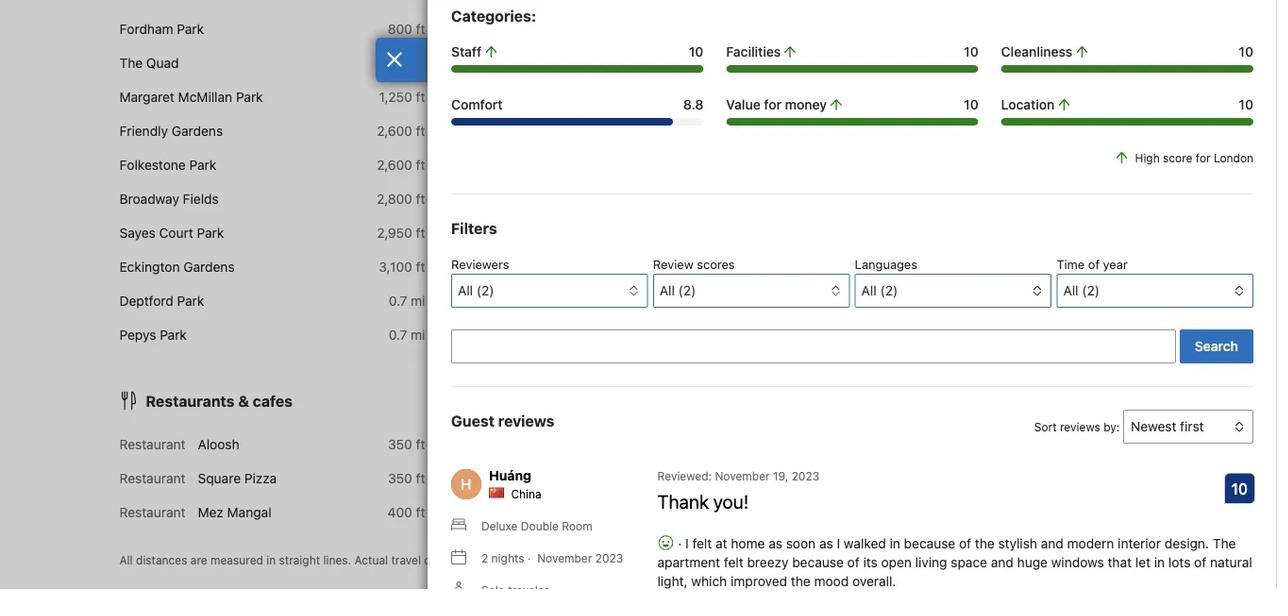 Task type: describe. For each thing, give the bounding box(es) containing it.
of inside filter reviews region
[[1088, 257, 1100, 271]]

house for somerset house
[[540, 293, 579, 309]]

1,650
[[1097, 123, 1130, 139]]

0 horizontal spatial because
[[792, 554, 844, 570]]

reviewed: november 19, 2023
[[658, 470, 820, 483]]

10 for facilities
[[964, 44, 979, 59]]

all (2) for languages
[[862, 283, 898, 298]]

0 horizontal spatial and
[[991, 554, 1014, 570]]

overall.
[[853, 573, 896, 589]]

search button
[[1180, 330, 1254, 364]]

train for new cross
[[837, 55, 867, 71]]

comfort 8.8 meter
[[451, 118, 704, 126]]

4.3 mi for big ben
[[747, 259, 784, 275]]

crystal
[[478, 225, 521, 241]]

vary.
[[504, 554, 529, 568]]

mangal
[[227, 505, 272, 520]]

soon
[[786, 535, 816, 551]]

location
[[1001, 97, 1055, 112]]

walked
[[844, 535, 886, 551]]

of right lots
[[1195, 554, 1207, 570]]

restaurant for square
[[119, 471, 186, 486]]

restaurants & cafes
[[146, 392, 293, 410]]

1 distances from the left
[[136, 554, 187, 568]]

london city airport
[[837, 267, 956, 282]]

all (2) button for review scores
[[653, 274, 850, 308]]

all for reviewers
[[458, 283, 473, 298]]

1 vertical spatial new
[[897, 89, 924, 105]]

0 horizontal spatial in
[[266, 554, 276, 568]]

1 i from the left
[[686, 535, 689, 551]]

mi for london city airport
[[1128, 267, 1143, 282]]

3.2
[[747, 123, 766, 139]]

2 horizontal spatial in
[[1155, 554, 1165, 570]]

gate for train
[[949, 123, 978, 139]]

sayes court park
[[119, 225, 224, 241]]

improved
[[731, 573, 788, 589]]

1 vertical spatial lift
[[578, 505, 598, 520]]

time
[[1057, 257, 1085, 271]]

2.8
[[747, 89, 766, 105]]

3.7
[[1106, 267, 1125, 282]]

natural
[[1210, 554, 1253, 570]]

may
[[479, 554, 501, 568]]

nights
[[492, 551, 524, 565]]

&
[[238, 392, 249, 410]]

0.7 mi for pepys park
[[389, 327, 425, 343]]

time of year
[[1057, 257, 1128, 271]]

facilities 10 meter
[[726, 65, 979, 73]]

deptford
[[119, 293, 174, 309]]

2 i from the left
[[837, 535, 840, 551]]

3,100 ft
[[379, 259, 425, 275]]

margaret
[[119, 89, 175, 105]]

all (2) for review scores
[[660, 283, 696, 298]]

park for folkestone park
[[189, 157, 216, 173]]

2,800
[[377, 191, 412, 207]]

huáng
[[489, 468, 532, 483]]

review
[[653, 257, 694, 271]]

lines.
[[323, 554, 351, 568]]

square
[[198, 471, 241, 486]]

cleanliness 10 meter
[[1001, 65, 1254, 73]]

gardens for friendly gardens
[[172, 123, 223, 139]]

2.7
[[748, 55, 766, 71]]

reviewers
[[451, 257, 509, 271]]

china
[[511, 487, 542, 500]]

breezy
[[747, 554, 789, 570]]

value for money 10 meter
[[726, 118, 979, 126]]

mood
[[814, 573, 849, 589]]

interior
[[1118, 535, 1161, 551]]

court
[[159, 225, 193, 241]]

park right palace
[[568, 225, 595, 241]]

all (2) button for reviewers
[[451, 274, 648, 308]]

reviewed:
[[658, 470, 712, 483]]

4.4
[[746, 327, 766, 343]]

value
[[726, 97, 761, 112]]

park right court
[[197, 225, 224, 241]]

mi for banqueting house
[[770, 327, 784, 343]]

london bridge
[[478, 123, 567, 139]]

mi for pepys park
[[411, 327, 425, 343]]

0 vertical spatial ·
[[675, 535, 686, 551]]

0.7 for deptford park
[[389, 293, 407, 309]]

eckington
[[119, 259, 180, 275]]

fordham
[[119, 21, 173, 37]]

home
[[731, 535, 765, 551]]

the inside i felt at home as soon as i walked in because of the stylish and modern interior design. the apartment felt breezy because of its open living space and huge windows that let in lots of natural light, which improved the mood overall.
[[1213, 535, 1236, 551]]

1 horizontal spatial the
[[975, 535, 995, 551]]

10 for location
[[1239, 97, 1254, 112]]

pepys park
[[119, 327, 187, 343]]

gate for subway
[[966, 89, 995, 105]]

400
[[388, 505, 412, 520]]

huge
[[1017, 554, 1048, 570]]

fields
[[183, 191, 219, 207]]

all distances are measured in straight lines. actual travel distances may vary.
[[119, 554, 529, 568]]

square pizza
[[198, 471, 277, 486]]

1 vertical spatial 2023
[[595, 551, 623, 565]]

aloosh
[[198, 437, 240, 452]]

mi for tower of london
[[770, 89, 784, 105]]

0 vertical spatial for
[[764, 97, 782, 112]]

park for deptford park
[[177, 293, 204, 309]]

high
[[1135, 151, 1160, 164]]

banqueting house
[[478, 327, 590, 343]]

mez mangal
[[198, 505, 272, 520]]

mi for london heathrow airport
[[1128, 301, 1143, 316]]

2,950
[[377, 225, 412, 241]]

let
[[1136, 554, 1151, 570]]

brentwood
[[478, 505, 544, 520]]

the quad
[[119, 55, 179, 71]]

350 ft for aloosh
[[388, 437, 425, 452]]

4.3 for ben
[[747, 259, 766, 275]]

mi for tower bridge
[[770, 55, 784, 71]]

2,600 ft for friendly gardens
[[377, 123, 425, 139]]

350 for aloosh
[[388, 437, 412, 452]]

all (2) button for time of year
[[1057, 274, 1254, 308]]

2
[[482, 551, 488, 565]]

bridge for tower bridge
[[518, 55, 558, 71]]

tower for tower of london
[[478, 89, 515, 105]]

1 as from the left
[[769, 535, 783, 551]]

year
[[1103, 257, 1128, 271]]

fordham park
[[119, 21, 204, 37]]

2,800 ft
[[377, 191, 425, 207]]

3.2 mi
[[747, 123, 784, 139]]

languages
[[855, 257, 918, 271]]

london right score
[[1214, 151, 1254, 164]]

new cross gate for train
[[879, 123, 978, 139]]

london up comfort 8.8 meter
[[534, 89, 580, 105]]

filter reviews region
[[451, 217, 1254, 308]]

subway
[[837, 89, 884, 105]]

16 mi
[[752, 471, 784, 486]]

cleanliness
[[1001, 44, 1073, 59]]

mi for somerset house
[[770, 293, 784, 309]]

0 horizontal spatial the
[[119, 55, 143, 71]]

1,250
[[379, 89, 412, 105]]

london for london city airport
[[837, 267, 883, 282]]

broadway
[[119, 191, 179, 207]]

friendly
[[119, 123, 168, 139]]

1 horizontal spatial and
[[1041, 535, 1064, 551]]

you!
[[714, 490, 749, 513]]

1 horizontal spatial november
[[715, 470, 770, 483]]

lots
[[1169, 554, 1191, 570]]

sayes
[[119, 225, 156, 241]]



Task type: vqa. For each thing, say whether or not it's contained in the screenshot.
(1522) on the top of the page
no



Task type: locate. For each thing, give the bounding box(es) containing it.
restaurant
[[119, 437, 186, 452], [119, 471, 186, 486], [119, 505, 186, 520]]

4.3 mi
[[747, 259, 784, 275], [747, 293, 784, 309]]

1 horizontal spatial as
[[820, 535, 833, 551]]

all (2) down review
[[660, 283, 696, 298]]

1 350 from the top
[[388, 437, 412, 452]]

new for 300 ft
[[879, 55, 906, 71]]

0 horizontal spatial 2023
[[595, 551, 623, 565]]

1 all (2) button from the left
[[451, 274, 648, 308]]

lift right centre
[[605, 471, 624, 486]]

1 vertical spatial restaurant
[[119, 471, 186, 486]]

as
[[769, 535, 783, 551], [820, 535, 833, 551]]

1 vertical spatial bridge
[[527, 123, 567, 139]]

felt
[[693, 535, 712, 551], [724, 554, 744, 570]]

house
[[540, 293, 579, 309], [551, 327, 590, 343]]

2 2,600 from the top
[[377, 157, 412, 173]]

4 all (2) button from the left
[[1057, 274, 1254, 308]]

1 (2) from the left
[[477, 283, 494, 298]]

big ben
[[478, 259, 525, 275]]

1 vertical spatial cross
[[927, 89, 963, 105]]

(2) down london city airport
[[880, 283, 898, 298]]

1 vertical spatial ·
[[528, 551, 531, 565]]

all down reviewers
[[458, 283, 473, 298]]

0 vertical spatial gardens
[[172, 123, 223, 139]]

1 horizontal spatial felt
[[724, 554, 744, 570]]

(2) down "time of year"
[[1082, 283, 1100, 298]]

1 horizontal spatial ·
[[675, 535, 686, 551]]

of up space
[[959, 535, 972, 551]]

0.7 mi for deptford park
[[389, 293, 425, 309]]

ski
[[538, 471, 556, 486]]

i left walked on the right bottom
[[837, 535, 840, 551]]

(2) for reviewers
[[477, 283, 494, 298]]

money
[[785, 97, 827, 112]]

guest
[[451, 412, 495, 430]]

400 ft
[[388, 505, 425, 520]]

i up apartment
[[686, 535, 689, 551]]

2 all (2) from the left
[[660, 283, 696, 298]]

1 horizontal spatial reviews
[[1060, 420, 1101, 433]]

3.7 mi
[[1106, 267, 1143, 282]]

all left are
[[119, 554, 133, 568]]

eckington gardens
[[119, 259, 235, 275]]

0 horizontal spatial november
[[537, 551, 592, 565]]

the
[[975, 535, 995, 551], [791, 573, 811, 589]]

train down subway
[[837, 123, 867, 139]]

1 vertical spatial 350 ft
[[388, 471, 425, 486]]

staff 10 meter
[[451, 65, 704, 73]]

heathrow
[[886, 301, 945, 316]]

all for languages
[[862, 283, 877, 298]]

2,600 ft for folkestone park
[[377, 157, 425, 173]]

800 ft
[[388, 21, 425, 37]]

park for pepys park
[[160, 327, 187, 343]]

0 vertical spatial train
[[837, 55, 867, 71]]

2,600 down 1,250
[[377, 123, 412, 139]]

0 horizontal spatial the
[[791, 573, 811, 589]]

10 for staff
[[689, 44, 704, 59]]

2 0.7 from the top
[[389, 327, 407, 343]]

house up banqueting house
[[540, 293, 579, 309]]

1 4.3 mi from the top
[[747, 259, 784, 275]]

1 restaurant from the top
[[119, 437, 186, 452]]

as up breezy on the bottom right of the page
[[769, 535, 783, 551]]

(2) for review scores
[[679, 283, 696, 298]]

16
[[752, 471, 766, 486]]

deptford park
[[119, 293, 204, 309]]

10 for cleanliness
[[1239, 44, 1254, 59]]

park for victoria park
[[528, 191, 556, 207]]

1 2,600 ft from the top
[[377, 123, 425, 139]]

0 vertical spatial bridge
[[518, 55, 558, 71]]

1,150 ft
[[381, 55, 425, 71]]

reviews
[[498, 412, 555, 430], [1060, 420, 1101, 433]]

location 10 meter
[[1001, 118, 1254, 126]]

2,600 for gardens
[[377, 123, 412, 139]]

distances
[[136, 554, 187, 568], [424, 554, 476, 568]]

8.8
[[684, 97, 704, 112]]

new down subway
[[879, 123, 906, 139]]

4.3
[[747, 259, 766, 275], [747, 293, 766, 309]]

all (2) button down languages
[[855, 274, 1052, 308]]

quad
[[146, 55, 179, 71]]

0 vertical spatial airport
[[914, 267, 956, 282]]

1 vertical spatial train
[[837, 123, 867, 139]]

1 all (2) from the left
[[458, 283, 494, 298]]

all down review
[[660, 283, 675, 298]]

3 (2) from the left
[[880, 283, 898, 298]]

2 350 from the top
[[388, 471, 412, 486]]

0 vertical spatial lift
[[605, 471, 624, 486]]

0 vertical spatial 2,600
[[377, 123, 412, 139]]

review categories element
[[451, 5, 536, 27]]

1 vertical spatial november
[[537, 551, 592, 565]]

0 horizontal spatial distances
[[136, 554, 187, 568]]

thank
[[658, 490, 709, 513]]

1 horizontal spatial in
[[890, 535, 901, 551]]

1 vertical spatial airport
[[948, 301, 991, 316]]

4.2 mi
[[747, 191, 784, 207]]

1 horizontal spatial lift
[[605, 471, 624, 486]]

airport right city
[[914, 267, 956, 282]]

(2) down review scores
[[679, 283, 696, 298]]

2 tower from the top
[[478, 89, 515, 105]]

· right nights
[[528, 551, 531, 565]]

restaurant for mez
[[119, 505, 186, 520]]

10 for value for money
[[964, 97, 979, 112]]

0 vertical spatial the
[[975, 535, 995, 551]]

tower for tower bridge
[[478, 55, 515, 71]]

mez
[[198, 505, 224, 520]]

1 vertical spatial 4.3 mi
[[747, 293, 784, 309]]

2 restaurant from the top
[[119, 471, 186, 486]]

new down new cross
[[897, 89, 924, 105]]

0 vertical spatial the
[[119, 55, 143, 71]]

2.7 mi
[[748, 55, 784, 71]]

0 vertical spatial restaurant
[[119, 437, 186, 452]]

and down the stylish
[[991, 554, 1014, 570]]

palace
[[525, 225, 565, 241]]

for
[[764, 97, 782, 112], [1196, 151, 1211, 164]]

gardens for eckington gardens
[[183, 259, 235, 275]]

the
[[119, 55, 143, 71], [1213, 535, 1236, 551]]

1 tower from the top
[[478, 55, 515, 71]]

2,950 ft
[[377, 225, 425, 241]]

· up apartment
[[675, 535, 686, 551]]

score
[[1163, 151, 1193, 164]]

all (2) down london city airport
[[862, 283, 898, 298]]

2023 left apartment
[[595, 551, 623, 565]]

1 horizontal spatial i
[[837, 535, 840, 551]]

4.3 mi up 4.4 mi
[[747, 293, 784, 309]]

0 vertical spatial 350
[[388, 437, 412, 452]]

victoria park
[[478, 191, 556, 207]]

350 for square pizza
[[388, 471, 412, 486]]

greenwich
[[478, 21, 543, 37]]

all (2) for reviewers
[[458, 283, 494, 298]]

mi for sandown ski centre lift
[[770, 471, 784, 486]]

4.3 mi right scores
[[747, 259, 784, 275]]

1 350 ft from the top
[[388, 437, 425, 452]]

tower of london
[[478, 89, 580, 105]]

for up the 3.2 mi
[[764, 97, 782, 112]]

4 all (2) from the left
[[1064, 283, 1100, 298]]

train for new cross gate
[[837, 123, 867, 139]]

filters
[[451, 220, 497, 237]]

0 vertical spatial 4.3 mi
[[747, 259, 784, 275]]

because up living
[[904, 535, 956, 551]]

lift down centre
[[578, 505, 598, 520]]

airport right heathrow on the right of the page
[[948, 301, 991, 316]]

1 horizontal spatial 2023
[[792, 470, 820, 483]]

bridge down tower of london
[[527, 123, 567, 139]]

1 horizontal spatial the
[[1213, 535, 1236, 551]]

cross for 1,650 ft
[[910, 123, 945, 139]]

2 vertical spatial cross
[[910, 123, 945, 139]]

sandown ski centre lift
[[478, 471, 624, 486]]

2 4.3 from the top
[[747, 293, 766, 309]]

house for banqueting house
[[551, 327, 590, 343]]

london down london city airport
[[837, 301, 883, 316]]

mi for deptford park
[[411, 293, 425, 309]]

1 vertical spatial 2,600 ft
[[377, 157, 425, 173]]

0 vertical spatial 350 ft
[[388, 437, 425, 452]]

0 vertical spatial gate
[[966, 89, 995, 105]]

the up space
[[975, 535, 995, 551]]

1 train from the top
[[837, 55, 867, 71]]

all (2)
[[458, 283, 494, 298], [660, 283, 696, 298], [862, 283, 898, 298], [1064, 283, 1100, 298]]

and up huge
[[1041, 535, 1064, 551]]

the up natural on the bottom of the page
[[1213, 535, 1236, 551]]

reviews left by:
[[1060, 420, 1101, 433]]

park for brentwood park lift
[[548, 505, 575, 520]]

new up subway
[[879, 55, 906, 71]]

1 vertical spatial 2,600
[[377, 157, 412, 173]]

all (2) button down scores
[[653, 274, 850, 308]]

london for london bridge
[[478, 123, 524, 139]]

2 distances from the left
[[424, 554, 476, 568]]

are
[[191, 554, 207, 568]]

1 vertical spatial 0.7 mi
[[389, 327, 425, 343]]

3,100
[[379, 259, 412, 275]]

airport for london city airport
[[914, 267, 956, 282]]

gardens down court
[[183, 259, 235, 275]]

all (2) button for languages
[[855, 274, 1052, 308]]

tower down tower bridge
[[478, 89, 515, 105]]

ben
[[501, 259, 525, 275]]

17
[[1111, 301, 1125, 316]]

0 vertical spatial because
[[904, 535, 956, 551]]

0 vertical spatial house
[[540, 293, 579, 309]]

all for review scores
[[660, 283, 675, 298]]

1 vertical spatial 4.3
[[747, 293, 766, 309]]

new cross
[[879, 55, 945, 71]]

light,
[[658, 573, 688, 589]]

of left year at the top
[[1088, 257, 1100, 271]]

high score for london
[[1135, 151, 1254, 164]]

0 horizontal spatial as
[[769, 535, 783, 551]]

park up quad
[[177, 21, 204, 37]]

0 horizontal spatial felt
[[693, 535, 712, 551]]

big
[[478, 259, 498, 275]]

1 0.7 from the top
[[389, 293, 407, 309]]

park for fordham park
[[177, 21, 204, 37]]

2 0.7 mi from the top
[[389, 327, 425, 343]]

(2) for time of year
[[1082, 283, 1100, 298]]

friendly gardens
[[119, 123, 223, 139]]

cafes
[[253, 392, 293, 410]]

0 horizontal spatial lift
[[578, 505, 598, 520]]

of up london bridge
[[518, 89, 531, 105]]

somerset house
[[478, 293, 579, 309]]

2 2,600 ft from the top
[[377, 157, 425, 173]]

2 nights · november 2023
[[482, 551, 623, 565]]

1 vertical spatial gardens
[[183, 259, 235, 275]]

distances left are
[[136, 554, 187, 568]]

park up fields
[[189, 157, 216, 173]]

4.3 for house
[[747, 293, 766, 309]]

because up mood
[[792, 554, 844, 570]]

0 vertical spatial november
[[715, 470, 770, 483]]

4.3 mi for somerset house
[[747, 293, 784, 309]]

all (2) down "time of year"
[[1064, 283, 1100, 298]]

sort reviews by:
[[1035, 420, 1120, 433]]

felt left at in the bottom right of the page
[[693, 535, 712, 551]]

0 vertical spatial cross
[[910, 55, 945, 71]]

restaurant left mez
[[119, 505, 186, 520]]

london
[[534, 89, 580, 105], [478, 123, 524, 139], [1214, 151, 1254, 164], [837, 267, 883, 282], [837, 301, 883, 316]]

0 horizontal spatial for
[[764, 97, 782, 112]]

1 vertical spatial felt
[[724, 554, 744, 570]]

park up staff 10 meter
[[546, 21, 573, 37]]

sandown
[[478, 471, 534, 486]]

cross for 300 ft
[[910, 55, 945, 71]]

as right soon
[[820, 535, 833, 551]]

2023 right 19, at the bottom of page
[[792, 470, 820, 483]]

1 vertical spatial the
[[1213, 535, 1236, 551]]

pepys
[[119, 327, 156, 343]]

2 as from the left
[[820, 535, 833, 551]]

1 2,600 from the top
[[377, 123, 412, 139]]

4.4 mi
[[746, 327, 784, 343]]

0.7 for pepys park
[[389, 327, 407, 343]]

1 horizontal spatial because
[[904, 535, 956, 551]]

1 vertical spatial tower
[[478, 89, 515, 105]]

4.3 up the 4.4
[[747, 293, 766, 309]]

mi for big ben
[[770, 259, 784, 275]]

1 vertical spatial house
[[551, 327, 590, 343]]

1 0.7 mi from the top
[[389, 293, 425, 309]]

victoria
[[478, 191, 525, 207]]

1 vertical spatial 0.7
[[389, 327, 407, 343]]

park down eckington gardens
[[177, 293, 204, 309]]

facilities
[[726, 44, 781, 59]]

margaret mcmillan park
[[119, 89, 263, 105]]

park
[[177, 21, 204, 37], [546, 21, 573, 37], [236, 89, 263, 105], [189, 157, 216, 173], [528, 191, 556, 207], [197, 225, 224, 241], [568, 225, 595, 241], [177, 293, 204, 309], [160, 327, 187, 343], [548, 505, 575, 520]]

house down somerset house
[[551, 327, 590, 343]]

bridge up tower of london
[[518, 55, 558, 71]]

0 horizontal spatial ·
[[528, 551, 531, 565]]

living
[[916, 554, 948, 570]]

tower bridge
[[478, 55, 558, 71]]

1 horizontal spatial distances
[[424, 554, 476, 568]]

2 (2) from the left
[[679, 283, 696, 298]]

0 vertical spatial 0.7
[[389, 293, 407, 309]]

in right let
[[1155, 554, 1165, 570]]

2 4.3 mi from the top
[[747, 293, 784, 309]]

3 all (2) from the left
[[862, 283, 898, 298]]

reviews for sort
[[1060, 420, 1101, 433]]

2 all (2) button from the left
[[653, 274, 850, 308]]

1 vertical spatial the
[[791, 573, 811, 589]]

(2) down big
[[477, 283, 494, 298]]

the left mood
[[791, 573, 811, 589]]

1 horizontal spatial for
[[1196, 151, 1211, 164]]

·
[[675, 535, 686, 551], [528, 551, 531, 565]]

new for 1,650 ft
[[879, 123, 906, 139]]

all (2) button down year at the top
[[1057, 274, 1254, 308]]

0 vertical spatial new
[[879, 55, 906, 71]]

all (2) button up banqueting house
[[451, 274, 648, 308]]

2,600 for park
[[377, 157, 412, 173]]

1 vertical spatial for
[[1196, 151, 1211, 164]]

3 all (2) button from the left
[[855, 274, 1052, 308]]

which
[[692, 573, 727, 589]]

all down languages
[[862, 283, 877, 298]]

1 vertical spatial and
[[991, 554, 1014, 570]]

1,250 ft
[[379, 89, 425, 105]]

0 vertical spatial new cross gate
[[897, 89, 995, 105]]

0 vertical spatial 2023
[[792, 470, 820, 483]]

1 vertical spatial gate
[[949, 123, 978, 139]]

new cross gate for subway
[[897, 89, 995, 105]]

train up subway
[[837, 55, 867, 71]]

park for greenwich park
[[546, 21, 573, 37]]

close image
[[386, 52, 403, 67]]

1 vertical spatial 350
[[388, 471, 412, 486]]

2,600 ft down 1,250 ft
[[377, 123, 425, 139]]

None text field
[[451, 330, 1176, 364]]

(2) for languages
[[880, 283, 898, 298]]

reviews for guest
[[498, 412, 555, 430]]

2 350 ft from the top
[[388, 471, 425, 486]]

5
[[1117, 157, 1125, 173]]

bridge for london bridge
[[527, 123, 567, 139]]

0 vertical spatial felt
[[693, 535, 712, 551]]

4.3 right scores
[[747, 259, 766, 275]]

scored 10 element
[[1225, 474, 1255, 504]]

2 vertical spatial restaurant
[[119, 505, 186, 520]]

reviews right guest
[[498, 412, 555, 430]]

november up you!
[[715, 470, 770, 483]]

all (2) down big
[[458, 283, 494, 298]]

tower down greenwich
[[478, 55, 515, 71]]

in up open
[[890, 535, 901, 551]]

2,600 ft up 2,800 ft
[[377, 157, 425, 173]]

0 horizontal spatial reviews
[[498, 412, 555, 430]]

mi for victoria park
[[770, 191, 784, 207]]

london left city
[[837, 267, 883, 282]]

i felt at home as soon as i walked in because of the stylish and modern interior design. the apartment felt breezy because of its open living space and huge windows that let in lots of natural light, which improved the mood overall.
[[658, 535, 1253, 589]]

1 vertical spatial new cross gate
[[879, 123, 978, 139]]

1 vertical spatial because
[[792, 554, 844, 570]]

london for london heathrow airport
[[837, 301, 883, 316]]

1 4.3 from the top
[[747, 259, 766, 275]]

scores
[[697, 257, 735, 271]]

0 vertical spatial 4.3
[[747, 259, 766, 275]]

2.8 mi
[[747, 89, 784, 105]]

all (2) for time of year
[[1064, 283, 1100, 298]]

3 restaurant from the top
[[119, 505, 186, 520]]

of left the its
[[848, 554, 860, 570]]

straight
[[279, 554, 320, 568]]

0 horizontal spatial i
[[686, 535, 689, 551]]

mi for london bridge
[[770, 123, 784, 139]]

park down sandown ski centre lift
[[548, 505, 575, 520]]

0 vertical spatial and
[[1041, 535, 1064, 551]]

0 vertical spatial tower
[[478, 55, 515, 71]]

2,600
[[377, 123, 412, 139], [377, 157, 412, 173]]

350 ft
[[388, 437, 425, 452], [388, 471, 425, 486]]

2 train from the top
[[837, 123, 867, 139]]

london down comfort
[[478, 123, 524, 139]]

november right vary.
[[537, 551, 592, 565]]

all down the time
[[1064, 283, 1079, 298]]

0 vertical spatial 2,600 ft
[[377, 123, 425, 139]]

for right score
[[1196, 151, 1211, 164]]

distances left 2 on the bottom left of the page
[[424, 554, 476, 568]]

felt down at in the bottom right of the page
[[724, 554, 744, 570]]

park right pepys
[[160, 327, 187, 343]]

park right mcmillan
[[236, 89, 263, 105]]

folkestone
[[119, 157, 186, 173]]

restaurant down restaurants
[[119, 437, 186, 452]]

in left straight
[[266, 554, 276, 568]]

350 ft for square pizza
[[388, 471, 425, 486]]

the left quad
[[119, 55, 143, 71]]

park up palace
[[528, 191, 556, 207]]

airport for london heathrow airport
[[948, 301, 991, 316]]

gardens down margaret mcmillan park at the left top of page
[[172, 123, 223, 139]]

all for time of year
[[1064, 283, 1079, 298]]

17 mi
[[1111, 301, 1143, 316]]

2 vertical spatial new
[[879, 123, 906, 139]]

0 vertical spatial 0.7 mi
[[389, 293, 425, 309]]

city
[[886, 267, 910, 282]]

restaurant left square
[[119, 471, 186, 486]]

thank you!
[[658, 490, 749, 513]]

4 (2) from the left
[[1082, 283, 1100, 298]]

2,600 up 2,800
[[377, 157, 412, 173]]

in
[[890, 535, 901, 551], [1155, 554, 1165, 570], [266, 554, 276, 568]]



